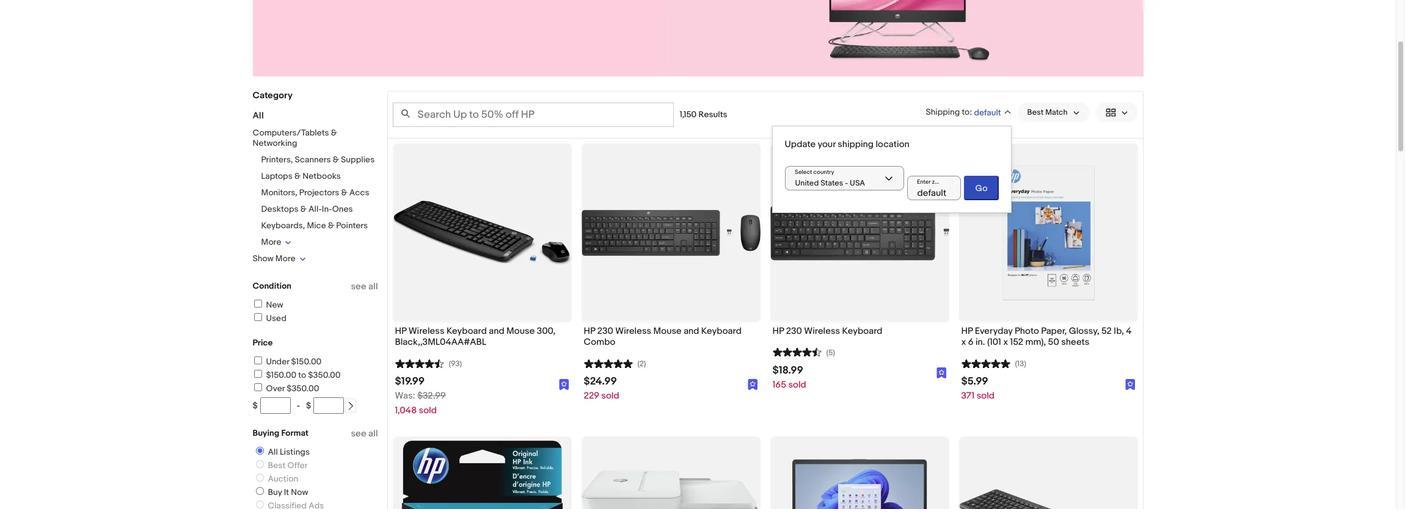 Task type: describe. For each thing, give the bounding box(es) containing it.
auction
[[268, 474, 298, 485]]

hp for $24.99
[[584, 326, 596, 337]]

5 out of 5 stars image for $5.99
[[962, 358, 1011, 369]]

All Listings radio
[[256, 447, 264, 455]]

and inside hp wireless keyboard and mouse 300, black,,3ml04aa#abl
[[489, 326, 505, 337]]

all listings link
[[251, 447, 312, 458]]

desktops
[[261, 204, 299, 215]]

1,048
[[395, 405, 417, 417]]

-
[[297, 401, 300, 411]]

buy it now
[[268, 488, 308, 498]]

$150.00 to $350.00 checkbox
[[254, 370, 262, 378]]

buy it now link
[[251, 488, 311, 498]]

ones
[[332, 204, 353, 215]]

Buy It Now radio
[[256, 488, 264, 496]]

under $150.00 link
[[252, 357, 322, 367]]

best offer
[[268, 461, 308, 471]]

$5.99
[[962, 376, 989, 388]]

$24.99
[[584, 376, 617, 388]]

wireless for $24.99
[[616, 326, 652, 337]]

see for condition
[[351, 281, 367, 293]]

see all button for buying format
[[351, 428, 378, 440]]

networking
[[253, 138, 297, 149]]

Minimum Value text field
[[260, 398, 291, 414]]

& left all-
[[301, 204, 307, 215]]

hp deskjet 4155e all-in-one inkjet printer, color mobile print, copy, scan, send image
[[582, 460, 761, 510]]

update your shipping location
[[785, 139, 910, 150]]

sold for $24.99
[[602, 391, 620, 402]]

(2)
[[638, 360, 646, 369]]

was: $32.99 1,048 sold
[[395, 391, 446, 417]]

results
[[699, 109, 728, 120]]

50
[[1049, 337, 1060, 348]]

165
[[773, 380, 787, 391]]

Under $150.00 checkbox
[[254, 357, 262, 365]]

(13) link
[[962, 358, 1027, 369]]

0 vertical spatial more
[[261, 237, 281, 248]]

Maximum Value text field
[[314, 398, 344, 414]]

printers, scanners & supplies link
[[261, 155, 375, 165]]

hp 230 wireless keyboard image
[[770, 166, 949, 300]]

1,150
[[680, 109, 697, 120]]

all-
[[309, 204, 322, 215]]

buying format
[[253, 428, 309, 439]]

1 x from the left
[[962, 337, 967, 348]]

4
[[1127, 326, 1132, 337]]

under
[[266, 357, 289, 367]]

229
[[584, 391, 600, 402]]

submit price range image
[[347, 402, 355, 411]]

(93) link
[[395, 358, 462, 369]]

& right laptops
[[295, 171, 301, 182]]

best offer link
[[251, 461, 310, 471]]

auction link
[[251, 474, 301, 485]]

52
[[1102, 326, 1112, 337]]

combo
[[584, 337, 616, 348]]

under $150.00
[[266, 357, 322, 367]]

hp everyday photo paper, glossy, 52 lb, 4 x 6 in. (101 x 152 mm), 50 sheets
[[962, 326, 1132, 348]]

printers, scanners & supplies laptops & netbooks monitors, projectors & accs desktops & all-in-ones keyboards, mice & pointers
[[261, 155, 375, 231]]

buying
[[253, 428, 280, 439]]

5 out of 5 stars image for $24.99
[[584, 358, 633, 369]]

shipping
[[838, 139, 874, 150]]

computers/tablets & networking link
[[253, 128, 337, 149]]

Best Offer radio
[[256, 461, 264, 469]]

wireless for $18.99
[[805, 326, 840, 337]]

Over $350.00 checkbox
[[254, 384, 262, 392]]

update
[[785, 139, 816, 150]]

keyboards, mice & pointers link
[[261, 221, 368, 231]]

new
[[266, 300, 283, 310]]

230 for $18.99
[[786, 326, 802, 337]]

hp 330 wireless mouse and keyboard combination image
[[959, 437, 1138, 510]]

condition
[[253, 281, 292, 292]]

& left accs on the top left of the page
[[341, 188, 348, 198]]

300,
[[537, 326, 556, 337]]

$150.00 to $350.00
[[266, 370, 341, 381]]

6
[[969, 337, 974, 348]]

and inside hp 230 wireless mouse and keyboard combo
[[684, 326, 700, 337]]

371 sold
[[962, 391, 995, 402]]

(93)
[[449, 360, 462, 369]]

glossy,
[[1069, 326, 1100, 337]]

& right mice
[[328, 221, 334, 231]]

more button
[[261, 237, 292, 248]]

229 sold
[[584, 391, 620, 402]]

sold for $18.99
[[789, 380, 807, 391]]

1 vertical spatial more
[[276, 254, 296, 264]]

your
[[818, 139, 836, 150]]

monitors, projectors & accs link
[[261, 188, 370, 198]]

supplies
[[341, 155, 375, 165]]

scanners
[[295, 155, 331, 165]]

netbooks
[[303, 171, 341, 182]]

[object undefined] image for $5.99
[[1126, 379, 1136, 390]]

keyboards,
[[261, 221, 305, 231]]

in-
[[322, 204, 332, 215]]

used
[[266, 314, 287, 324]]

mm),
[[1026, 337, 1046, 348]]

everyday
[[975, 326, 1013, 337]]

computers/tablets
[[253, 128, 329, 138]]

(5) link
[[773, 347, 835, 358]]

hp essential laptop computer 17.3" fhd amd ryzen 7 16 gb memory; 512 gb ssd image
[[770, 460, 949, 510]]

$19.99
[[395, 376, 425, 388]]

$ for minimum value text box
[[253, 401, 258, 411]]

show more button
[[253, 254, 306, 264]]

all for condition
[[369, 281, 378, 293]]

format
[[281, 428, 309, 439]]

hp 230 wireless keyboard
[[773, 326, 883, 337]]



Task type: vqa. For each thing, say whether or not it's contained in the screenshot.


Task type: locate. For each thing, give the bounding box(es) containing it.
best
[[268, 461, 286, 471]]

$350.00 down $150.00 to $350.00
[[287, 384, 319, 394]]

category
[[253, 90, 293, 101]]

hp wireless keyboard and mouse 300, black,,3ml04aa#abl link
[[395, 326, 569, 352]]

black,,3ml04aa#abl
[[395, 337, 487, 348]]

Classified Ads radio
[[256, 501, 264, 509]]

1 mouse from the left
[[507, 326, 535, 337]]

5 out of 5 stars image
[[584, 358, 633, 369], [962, 358, 1011, 369]]

to
[[298, 370, 306, 381]]

0 vertical spatial see all
[[351, 281, 378, 293]]

x left 152
[[1004, 337, 1008, 348]]

mouse inside hp 230 wireless mouse and keyboard combo
[[654, 326, 682, 337]]

keyboard inside hp wireless keyboard and mouse 300, black,,3ml04aa#abl
[[447, 326, 487, 337]]

0 horizontal spatial 230
[[598, 326, 614, 337]]

laptops
[[261, 171, 293, 182]]

hp inside "hp everyday photo paper, glossy, 52 lb, 4 x 6 in. (101 x 152 mm), 50 sheets"
[[962, 326, 973, 337]]

0 horizontal spatial x
[[962, 337, 967, 348]]

keyboard
[[447, 326, 487, 337], [702, 326, 742, 337], [843, 326, 883, 337]]

0 vertical spatial $350.00
[[308, 370, 341, 381]]

computers/tablets & networking
[[253, 128, 337, 149]]

2 $ from the left
[[306, 401, 311, 411]]

accs
[[349, 188, 370, 198]]

[object undefined] image for $24.99
[[748, 379, 758, 390]]

New checkbox
[[254, 300, 262, 308]]

0 horizontal spatial mouse
[[507, 326, 535, 337]]

all down category
[[253, 110, 264, 122]]

0 vertical spatial all
[[253, 110, 264, 122]]

1 5 out of 5 stars image from the left
[[584, 358, 633, 369]]

4.5 out of 5 stars image up $18.99
[[773, 347, 822, 358]]

& up printers, scanners & supplies link
[[331, 128, 337, 138]]

all
[[253, 110, 264, 122], [268, 447, 278, 458]]

(5)
[[827, 348, 835, 358]]

offer
[[288, 461, 308, 471]]

all for all listings
[[268, 447, 278, 458]]

show more
[[253, 254, 296, 264]]

$150.00 to $350.00 link
[[252, 370, 341, 381]]

projectors
[[299, 188, 339, 198]]

now
[[291, 488, 308, 498]]

1 vertical spatial all
[[268, 447, 278, 458]]

see all button
[[351, 281, 378, 293], [351, 428, 378, 440]]

& up the netbooks
[[333, 155, 339, 165]]

hp inside hp 230 wireless mouse and keyboard combo
[[584, 326, 596, 337]]

1 horizontal spatial 5 out of 5 stars image
[[962, 358, 1011, 369]]

see for buying format
[[351, 428, 367, 440]]

over $350.00 link
[[252, 384, 319, 394]]

sold down $24.99
[[602, 391, 620, 402]]

1 see from the top
[[351, 281, 367, 293]]

1 horizontal spatial 4.5 out of 5 stars image
[[773, 347, 822, 358]]

[object undefined] image for $18.99
[[937, 368, 947, 379]]

$150.00
[[291, 357, 322, 367], [266, 370, 297, 381]]

hp for $5.99
[[962, 326, 973, 337]]

all listings
[[268, 447, 310, 458]]

1 keyboard from the left
[[447, 326, 487, 337]]

1 vertical spatial see all
[[351, 428, 378, 440]]

and
[[489, 326, 505, 337], [684, 326, 700, 337]]

all for all
[[253, 110, 264, 122]]

2 horizontal spatial wireless
[[805, 326, 840, 337]]

4.5 out of 5 stars image for $19.99
[[395, 358, 444, 369]]

1 horizontal spatial wireless
[[616, 326, 652, 337]]

0 horizontal spatial and
[[489, 326, 505, 337]]

hp for $19.99
[[395, 326, 407, 337]]

$150.00 down "under"
[[266, 370, 297, 381]]

sold inside was: $32.99 1,048 sold
[[419, 405, 437, 417]]

2 and from the left
[[684, 326, 700, 337]]

2 see all from the top
[[351, 428, 378, 440]]

230 inside hp 230 wireless mouse and keyboard combo
[[598, 326, 614, 337]]

sold for $5.99
[[977, 391, 995, 402]]

hp wireless keyboard and mouse 300, black,,3ml04aa#abl
[[395, 326, 556, 348]]

hp wireless keyboard and mouse 300, black,,3ml04aa#abl image
[[393, 201, 572, 266]]

3 hp from the left
[[773, 326, 784, 337]]

2 mouse from the left
[[654, 326, 682, 337]]

wireless inside hp 230 wireless mouse and keyboard combo
[[616, 326, 652, 337]]

Auction radio
[[256, 474, 264, 482]]

location
[[876, 139, 910, 150]]

1 vertical spatial $350.00
[[287, 384, 319, 394]]

0 horizontal spatial keyboard
[[447, 326, 487, 337]]

mouse
[[507, 326, 535, 337], [654, 326, 682, 337]]

(101
[[988, 337, 1002, 348]]

0 vertical spatial $150.00
[[291, 357, 322, 367]]

hp 230 wireless mouse and keyboard combo
[[584, 326, 742, 348]]

& inside the computers/tablets & networking
[[331, 128, 337, 138]]

2 all from the top
[[369, 428, 378, 440]]

x
[[962, 337, 967, 348], [1004, 337, 1008, 348]]

0 horizontal spatial 4.5 out of 5 stars image
[[395, 358, 444, 369]]

buy
[[268, 488, 282, 498]]

0 vertical spatial see all button
[[351, 281, 378, 293]]

$ for maximum value text field
[[306, 401, 311, 411]]

$
[[253, 401, 258, 411], [306, 401, 311, 411]]

hp up (5) link
[[773, 326, 784, 337]]

photo
[[1015, 326, 1039, 337]]

see all for buying format
[[351, 428, 378, 440]]

1 horizontal spatial keyboard
[[702, 326, 742, 337]]

laptops & netbooks link
[[261, 171, 341, 182]]

5 out of 5 stars image down in.
[[962, 358, 1011, 369]]

230 for $24.99
[[598, 326, 614, 337]]

more down "more" button
[[276, 254, 296, 264]]

1,150 results
[[680, 109, 728, 120]]

2 230 from the left
[[786, 326, 802, 337]]

wireless up (2)
[[616, 326, 652, 337]]

[object undefined] image
[[937, 367, 947, 379], [937, 368, 947, 379], [1126, 379, 1136, 390]]

[object undefined] image for $5.99
[[1126, 379, 1136, 390]]

sold down $18.99
[[789, 380, 807, 391]]

1 and from the left
[[489, 326, 505, 337]]

2 wireless from the left
[[616, 326, 652, 337]]

all right all listings option
[[268, 447, 278, 458]]

2 x from the left
[[1004, 337, 1008, 348]]

1 see all from the top
[[351, 281, 378, 293]]

371
[[962, 391, 975, 402]]

all for buying format
[[369, 428, 378, 440]]

$150.00 up $150.00 to $350.00
[[291, 357, 322, 367]]

$18.99
[[773, 365, 804, 377]]

4.5 out of 5 stars image
[[773, 347, 822, 358], [395, 358, 444, 369]]

0 vertical spatial all
[[369, 281, 378, 293]]

2 see all button from the top
[[351, 428, 378, 440]]

used link
[[252, 314, 287, 324]]

0 horizontal spatial $
[[253, 401, 258, 411]]

wireless up the (93) link
[[409, 326, 445, 337]]

$ right -
[[306, 401, 311, 411]]

was:
[[395, 391, 415, 402]]

4.5 out of 5 stars image up '$19.99'
[[395, 358, 444, 369]]

4 hp from the left
[[962, 326, 973, 337]]

1 vertical spatial see all button
[[351, 428, 378, 440]]

desktops & all-in-ones link
[[261, 204, 353, 215]]

230 up (2) link
[[598, 326, 614, 337]]

0 vertical spatial see
[[351, 281, 367, 293]]

1 vertical spatial $150.00
[[266, 370, 297, 381]]

2 5 out of 5 stars image from the left
[[962, 358, 1011, 369]]

1 horizontal spatial x
[[1004, 337, 1008, 348]]

sold right 371
[[977, 391, 995, 402]]

3 wireless from the left
[[805, 326, 840, 337]]

0 horizontal spatial all
[[253, 110, 264, 122]]

more
[[261, 237, 281, 248], [276, 254, 296, 264]]

in.
[[976, 337, 986, 348]]

hp left in.
[[962, 326, 973, 337]]

165 sold
[[773, 380, 807, 391]]

[object undefined] image for $19.99
[[559, 379, 569, 390]]

[object undefined] image
[[559, 379, 569, 390], [748, 379, 758, 390], [1126, 379, 1136, 390], [559, 379, 569, 390], [748, 379, 758, 390]]

sold down $32.99
[[419, 405, 437, 417]]

more up show more
[[261, 237, 281, 248]]

1 horizontal spatial and
[[684, 326, 700, 337]]

sheets
[[1062, 337, 1090, 348]]

1 wireless from the left
[[409, 326, 445, 337]]

152
[[1011, 337, 1024, 348]]

wireless
[[409, 326, 445, 337], [616, 326, 652, 337], [805, 326, 840, 337]]

show
[[253, 254, 274, 264]]

(2) link
[[584, 358, 646, 369]]

wireless inside hp wireless keyboard and mouse 300, black,,3ml04aa#abl
[[409, 326, 445, 337]]

1 see all button from the top
[[351, 281, 378, 293]]

over $350.00
[[266, 384, 319, 394]]

monitors,
[[261, 188, 297, 198]]

hp 65 black original ink cartridge, ~120 pages, n9k02an#140 image
[[393, 441, 572, 510]]

$350.00 right the to
[[308, 370, 341, 381]]

mouse inside hp wireless keyboard and mouse 300, black,,3ml04aa#abl
[[507, 326, 535, 337]]

see all
[[351, 281, 378, 293], [351, 428, 378, 440]]

1 vertical spatial see
[[351, 428, 367, 440]]

1 $ from the left
[[253, 401, 258, 411]]

keyboard inside hp 230 wireless mouse and keyboard combo
[[702, 326, 742, 337]]

wireless up (5) at the right of page
[[805, 326, 840, 337]]

pointers
[[336, 221, 368, 231]]

3 keyboard from the left
[[843, 326, 883, 337]]

hp up the (93) link
[[395, 326, 407, 337]]

hp inside hp wireless keyboard and mouse 300, black,,3ml04aa#abl
[[395, 326, 407, 337]]

price
[[253, 338, 273, 348]]

$32.99
[[418, 391, 446, 402]]

1 horizontal spatial all
[[268, 447, 278, 458]]

1 hp from the left
[[395, 326, 407, 337]]

(13)
[[1015, 360, 1027, 369]]

mice
[[307, 221, 326, 231]]

1 all from the top
[[369, 281, 378, 293]]

230
[[598, 326, 614, 337], [786, 326, 802, 337]]

2 horizontal spatial keyboard
[[843, 326, 883, 337]]

1 horizontal spatial 230
[[786, 326, 802, 337]]

230 up (5) link
[[786, 326, 802, 337]]

1 230 from the left
[[598, 326, 614, 337]]

2 keyboard from the left
[[702, 326, 742, 337]]

&
[[331, 128, 337, 138], [333, 155, 339, 165], [295, 171, 301, 182], [341, 188, 348, 198], [301, 204, 307, 215], [328, 221, 334, 231]]

None submit
[[965, 176, 999, 200]]

hp 230 wireless mouse and keyboard combo link
[[584, 326, 758, 352]]

hp up (2) link
[[584, 326, 596, 337]]

new link
[[252, 300, 283, 310]]

4.5 out of 5 stars image for $18.99
[[773, 347, 822, 358]]

1 horizontal spatial mouse
[[654, 326, 682, 337]]

0 horizontal spatial wireless
[[409, 326, 445, 337]]

2 hp from the left
[[584, 326, 596, 337]]

all
[[369, 281, 378, 293], [369, 428, 378, 440]]

hp 230 wireless mouse and keyboard combo image
[[582, 166, 761, 300]]

None text field
[[785, 166, 904, 191], [907, 176, 962, 200], [785, 166, 904, 191], [907, 176, 962, 200]]

hp for $18.99
[[773, 326, 784, 337]]

hp everyday photo paper, glossy, 52 lb, 4 x 6 in. (101 x 152 mm), 50 sheets image
[[959, 166, 1138, 300]]

1 vertical spatial all
[[369, 428, 378, 440]]

Used checkbox
[[254, 314, 262, 321]]

5 out of 5 stars image up $24.99
[[584, 358, 633, 369]]

1 horizontal spatial $
[[306, 401, 311, 411]]

$ down over $350.00 option
[[253, 401, 258, 411]]

see all button for condition
[[351, 281, 378, 293]]

x left 6 on the bottom of the page
[[962, 337, 967, 348]]

see all for condition
[[351, 281, 378, 293]]

2 see from the top
[[351, 428, 367, 440]]

0 horizontal spatial 5 out of 5 stars image
[[584, 358, 633, 369]]



